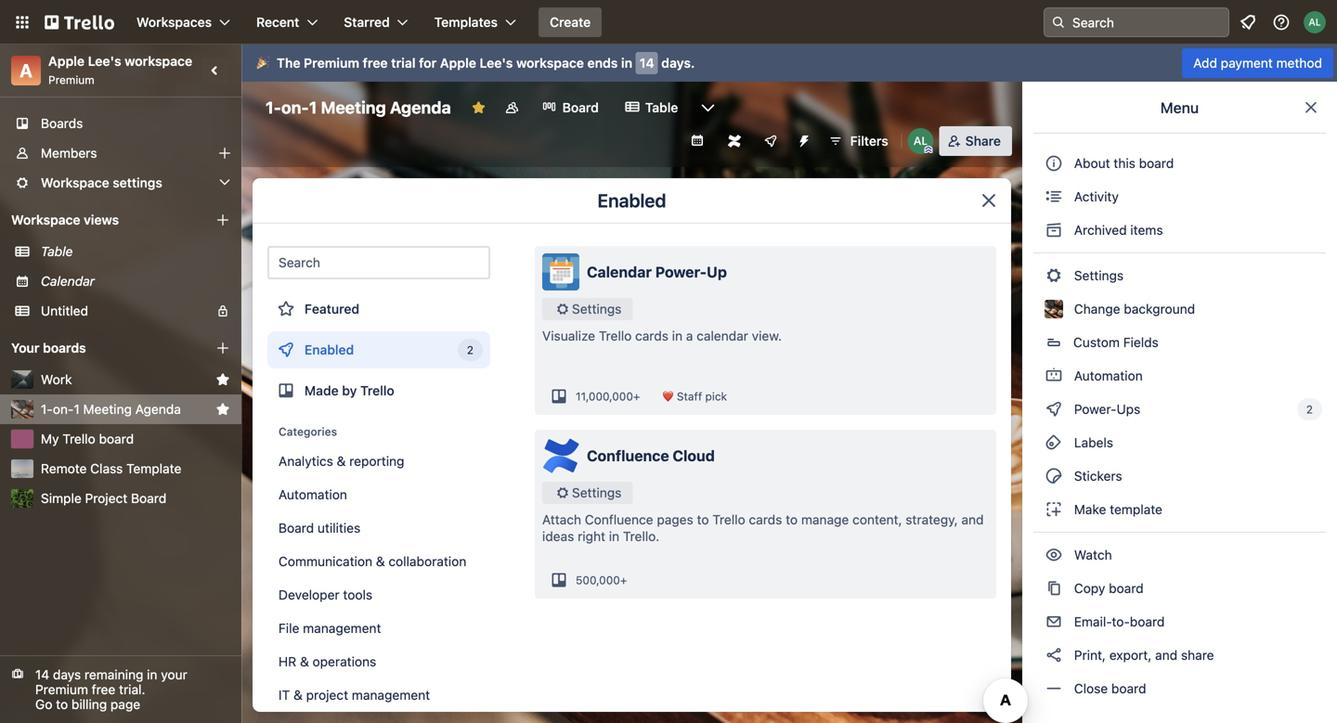 Task type: vqa. For each thing, say whether or not it's contained in the screenshot.
1-on-1 Meeting Agenda within button
yes



Task type: describe. For each thing, give the bounding box(es) containing it.
days
[[53, 667, 81, 683]]

to inside 14 days remaining in your premium free trial. go to billing page
[[56, 697, 68, 712]]

calendar
[[697, 328, 748, 344]]

stickers
[[1071, 469, 1122, 484]]

1- inside board name text box
[[266, 98, 281, 117]]

work button
[[41, 371, 208, 389]]

manage
[[801, 512, 849, 527]]

analytics & reporting link
[[267, 447, 490, 476]]

1 horizontal spatial workspace
[[516, 55, 584, 71]]

background
[[1124, 301, 1195, 317]]

1 inside "button"
[[74, 402, 80, 417]]

0 horizontal spatial enabled
[[305, 342, 354, 358]]

template
[[1110, 502, 1163, 517]]

watch
[[1071, 547, 1116, 563]]

make
[[1074, 502, 1106, 517]]

0 vertical spatial settings
[[1071, 268, 1124, 283]]

simple
[[41, 491, 81, 506]]

workspace for workspace settings
[[41, 175, 109, 190]]

0 vertical spatial confluence
[[587, 447, 669, 465]]

1 horizontal spatial to
[[697, 512, 709, 527]]

hr & operations
[[279, 654, 376, 670]]

board for this
[[1139, 156, 1174, 171]]

board for board utilities
[[279, 521, 314, 536]]

recent button
[[245, 7, 329, 37]]

work
[[41, 372, 72, 387]]

archived
[[1074, 222, 1127, 238]]

your
[[161, 667, 187, 683]]

premium inside the apple lee's workspace premium
[[48, 73, 94, 86]]

🎉
[[256, 55, 269, 71]]

up
[[707, 263, 727, 281]]

settings for confluence cloud
[[572, 485, 622, 501]]

right
[[578, 529, 606, 544]]

0 horizontal spatial table
[[41, 244, 73, 259]]

calendar link
[[41, 272, 230, 291]]

1 vertical spatial and
[[1155, 648, 1178, 663]]

apple lee's workspace link
[[48, 53, 192, 69]]

this member is an admin of this board. image
[[925, 146, 933, 154]]

view.
[[752, 328, 782, 344]]

management inside 'link'
[[352, 688, 430, 703]]

close board
[[1071, 681, 1146, 696]]

1-on-1 meeting agenda inside 1-on-1 meeting agenda "button"
[[41, 402, 181, 417]]

ideas
[[542, 529, 574, 544]]

your boards
[[11, 340, 86, 356]]

in inside 14 days remaining in your premium free trial. go to billing page
[[147, 667, 157, 683]]

sm image for settings
[[1045, 267, 1063, 285]]

add payment method
[[1193, 55, 1322, 71]]

1 horizontal spatial automation link
[[1034, 361, 1326, 391]]

featured
[[305, 301, 359, 317]]

settings link for confluence cloud
[[542, 482, 633, 504]]

activity
[[1071, 189, 1119, 204]]

operations
[[313, 654, 376, 670]]

archived items
[[1071, 222, 1163, 238]]

by
[[342, 383, 357, 398]]

lee's inside the apple lee's workspace premium
[[88, 53, 121, 69]]

trello right my
[[63, 431, 95, 447]]

about this board
[[1074, 156, 1174, 171]]

primary element
[[0, 0, 1337, 45]]

2 for power-ups
[[1306, 403, 1313, 416]]

custom fields button
[[1034, 328, 1326, 358]]

14 inside 14 days remaining in your premium free trial. go to billing page
[[35, 667, 49, 683]]

email-to-board
[[1071, 614, 1165, 630]]

trello right "by"
[[360, 383, 394, 398]]

made by trello
[[305, 383, 394, 398]]

archived items link
[[1034, 215, 1326, 245]]

labels link
[[1034, 428, 1326, 458]]

close board link
[[1034, 674, 1326, 704]]

project
[[85, 491, 127, 506]]

open information menu image
[[1272, 13, 1291, 32]]

made
[[305, 383, 339, 398]]

staff
[[677, 390, 702, 403]]

my trello board
[[41, 431, 134, 447]]

change background
[[1071, 301, 1195, 317]]

1 vertical spatial automation
[[279, 487, 347, 502]]

star or unstar board image
[[471, 100, 486, 115]]

trial
[[391, 55, 416, 71]]

payment
[[1221, 55, 1273, 71]]

add payment method link
[[1182, 48, 1334, 78]]

customize views image
[[699, 98, 717, 117]]

members link
[[0, 138, 241, 168]]

items
[[1131, 222, 1163, 238]]

your boards with 5 items element
[[11, 337, 188, 359]]

sm image inside email-to-board link
[[1045, 613, 1063, 631]]

power-ups
[[1071, 402, 1144, 417]]

board utilities
[[279, 521, 360, 536]]

custom fields
[[1074, 335, 1159, 350]]

0 vertical spatial power-
[[655, 263, 707, 281]]

free inside 14 days remaining in your premium free trial. go to billing page
[[92, 682, 115, 697]]

apple lee's workspace premium
[[48, 53, 192, 86]]

workspace settings button
[[0, 168, 241, 198]]

automation image
[[789, 126, 815, 152]]

Board name text field
[[256, 93, 460, 123]]

print,
[[1074, 648, 1106, 663]]

trello right visualize
[[599, 328, 632, 344]]

remaining
[[84, 667, 143, 683]]

close
[[1074, 681, 1108, 696]]

1 horizontal spatial free
[[363, 55, 388, 71]]

starred
[[344, 14, 390, 30]]

on- inside "button"
[[53, 402, 74, 417]]

workspace inside the apple lee's workspace premium
[[125, 53, 192, 69]]

it & project management
[[279, 688, 430, 703]]

settings
[[113, 175, 162, 190]]

developer tools
[[279, 587, 372, 603]]

1 vertical spatial apple lee (applelee29) image
[[908, 128, 934, 154]]

go
[[35, 697, 52, 712]]

boards link
[[0, 109, 241, 138]]

starred button
[[333, 7, 419, 37]]

1 vertical spatial board
[[131, 491, 166, 506]]

settings for calendar power-up
[[572, 301, 622, 317]]

hr & operations link
[[267, 647, 490, 677]]

the
[[277, 55, 300, 71]]

attach
[[542, 512, 581, 527]]

workspaces button
[[125, 7, 241, 37]]

+ for 500,000 +
[[620, 574, 627, 587]]

my
[[41, 431, 59, 447]]

communication
[[279, 554, 372, 569]]

14 days remaining in your premium free trial. go to billing page
[[35, 667, 187, 712]]

sm image inside stickers link
[[1045, 467, 1063, 486]]

premium inside 14 days remaining in your premium free trial. go to billing page
[[35, 682, 88, 697]]

confetti image
[[256, 55, 269, 71]]

make template
[[1071, 502, 1163, 517]]

project
[[306, 688, 348, 703]]

meeting inside "button"
[[83, 402, 132, 417]]

2 horizontal spatial to
[[786, 512, 798, 527]]

workspace for workspace views
[[11, 212, 80, 228]]



Task type: locate. For each thing, give the bounding box(es) containing it.
automation link down the analytics & reporting link
[[267, 480, 490, 510]]

1 inside board name text box
[[309, 98, 317, 117]]

a link
[[11, 56, 41, 85]]

workspace down the workspaces at the top left of page
[[125, 53, 192, 69]]

0 horizontal spatial cards
[[635, 328, 669, 344]]

board for trello
[[99, 431, 134, 447]]

Search text field
[[267, 246, 490, 280]]

settings up visualize
[[572, 301, 622, 317]]

0 horizontal spatial power-
[[655, 263, 707, 281]]

1 horizontal spatial and
[[1155, 648, 1178, 663]]

0 vertical spatial 1-
[[266, 98, 281, 117]]

11,000,000 +
[[576, 390, 640, 403]]

board down template
[[131, 491, 166, 506]]

filters button
[[823, 126, 894, 156]]

for
[[419, 55, 437, 71]]

+ left ❤️
[[633, 390, 640, 403]]

automation link down custom fields button
[[1034, 361, 1326, 391]]

to right 'go'
[[56, 697, 68, 712]]

confluence up the trello. on the bottom left
[[585, 512, 653, 527]]

1 vertical spatial confluence
[[585, 512, 653, 527]]

automation up board utilities
[[279, 487, 347, 502]]

0 vertical spatial premium
[[304, 55, 359, 71]]

1-
[[266, 98, 281, 117], [41, 402, 53, 417]]

2 for enabled
[[467, 344, 474, 357]]

templates
[[434, 14, 498, 30]]

0 vertical spatial meeting
[[321, 98, 386, 117]]

1 vertical spatial 2
[[1306, 403, 1313, 416]]

settings up change
[[1071, 268, 1124, 283]]

1 horizontal spatial 1-on-1 meeting agenda
[[266, 98, 451, 117]]

1 vertical spatial management
[[352, 688, 430, 703]]

premium
[[304, 55, 359, 71], [48, 73, 94, 86], [35, 682, 88, 697]]

1 vertical spatial agenda
[[135, 402, 181, 417]]

starred icon image for work
[[215, 372, 230, 387]]

apple lee (applelee29) image
[[1304, 11, 1326, 33], [908, 128, 934, 154]]

1 horizontal spatial calendar
[[587, 263, 652, 281]]

create
[[550, 14, 591, 30]]

& right the analytics
[[337, 454, 346, 469]]

board up the print, export, and share
[[1130, 614, 1165, 630]]

0 horizontal spatial 2
[[467, 344, 474, 357]]

1 vertical spatial table link
[[41, 242, 230, 261]]

sm image for make template
[[1045, 501, 1063, 519]]

sm image
[[1045, 221, 1063, 240], [553, 300, 572, 319], [1045, 367, 1063, 385], [1045, 400, 1063, 419], [1045, 467, 1063, 486], [553, 484, 572, 502], [1045, 546, 1063, 565], [1045, 579, 1063, 598], [1045, 613, 1063, 631], [1045, 646, 1063, 665], [1045, 680, 1063, 698]]

0 horizontal spatial board
[[131, 491, 166, 506]]

starred icon image for 1-on-1 meeting agenda
[[215, 402, 230, 417]]

1 vertical spatial 14
[[35, 667, 49, 683]]

& for project
[[294, 688, 303, 703]]

0 vertical spatial table link
[[614, 93, 689, 123]]

0 vertical spatial automation link
[[1034, 361, 1326, 391]]

table link
[[614, 93, 689, 123], [41, 242, 230, 261]]

0 horizontal spatial and
[[962, 512, 984, 527]]

power- up labels
[[1074, 402, 1117, 417]]

a
[[19, 59, 33, 81]]

0 vertical spatial enabled
[[598, 189, 666, 211]]

0 horizontal spatial apple
[[48, 53, 85, 69]]

1 vertical spatial starred icon image
[[215, 402, 230, 417]]

power ups image
[[763, 134, 778, 149]]

confluence down 11,000,000 +
[[587, 447, 669, 465]]

banner
[[241, 45, 1337, 82]]

1 vertical spatial meeting
[[83, 402, 132, 417]]

1 vertical spatial on-
[[53, 402, 74, 417]]

workspace down create "button"
[[516, 55, 584, 71]]

apple down the back to home image
[[48, 53, 85, 69]]

simple project board
[[41, 491, 166, 506]]

0 horizontal spatial agenda
[[135, 402, 181, 417]]

agenda up my trello board link
[[135, 402, 181, 417]]

calendar for calendar power-up
[[587, 263, 652, 281]]

1 horizontal spatial apple lee (applelee29) image
[[1304, 11, 1326, 33]]

1- down "🎉"
[[266, 98, 281, 117]]

calendar up untitled
[[41, 273, 95, 289]]

workspace inside workspace settings popup button
[[41, 175, 109, 190]]

& right it
[[294, 688, 303, 703]]

trello inside the attach confluence pages to trello cards to manage content, strategy, and ideas right in trello.
[[713, 512, 745, 527]]

add
[[1193, 55, 1217, 71]]

1 starred icon image from the top
[[215, 372, 230, 387]]

0 horizontal spatial table link
[[41, 242, 230, 261]]

board up to-
[[1109, 581, 1144, 596]]

&
[[337, 454, 346, 469], [376, 554, 385, 569], [300, 654, 309, 670], [294, 688, 303, 703]]

4 sm image from the top
[[1045, 501, 1063, 519]]

500,000
[[576, 574, 620, 587]]

hr
[[279, 654, 296, 670]]

1-on-1 meeting agenda
[[266, 98, 451, 117], [41, 402, 181, 417]]

board down ends
[[562, 100, 599, 115]]

page
[[110, 697, 140, 712]]

power- up a
[[655, 263, 707, 281]]

workspace navigation collapse icon image
[[202, 58, 228, 84]]

sm image inside close board link
[[1045, 680, 1063, 698]]

2 vertical spatial settings link
[[542, 482, 633, 504]]

1 horizontal spatial table
[[645, 100, 678, 115]]

settings link up visualize
[[542, 298, 633, 320]]

1 horizontal spatial power-
[[1074, 402, 1117, 417]]

calendar for calendar
[[41, 273, 95, 289]]

1 horizontal spatial 1
[[309, 98, 317, 117]]

1 horizontal spatial +
[[633, 390, 640, 403]]

remote class template
[[41, 461, 181, 476]]

1 up 'my trello board'
[[74, 402, 80, 417]]

0 vertical spatial 1
[[309, 98, 317, 117]]

1 vertical spatial 1-
[[41, 402, 53, 417]]

0 vertical spatial agenda
[[390, 98, 451, 117]]

create a view image
[[215, 213, 230, 228]]

+ for 11,000,000 +
[[633, 390, 640, 403]]

workspace visible image
[[505, 100, 520, 115]]

trello.
[[623, 529, 660, 544]]

0 vertical spatial free
[[363, 55, 388, 71]]

0 horizontal spatial 1-on-1 meeting agenda
[[41, 402, 181, 417]]

1 horizontal spatial enabled
[[598, 189, 666, 211]]

2 horizontal spatial board
[[562, 100, 599, 115]]

pick
[[705, 390, 727, 403]]

0 notifications image
[[1237, 11, 1259, 33]]

board left the utilities
[[279, 521, 314, 536]]

0 vertical spatial +
[[633, 390, 640, 403]]

menu
[[1161, 99, 1199, 117]]

table link down days.
[[614, 93, 689, 123]]

1 vertical spatial premium
[[48, 73, 94, 86]]

copy board link
[[1034, 574, 1326, 604]]

agenda
[[390, 98, 451, 117], [135, 402, 181, 417]]

workspaces
[[137, 14, 212, 30]]

about
[[1074, 156, 1110, 171]]

in inside banner
[[621, 55, 632, 71]]

workspace down members
[[41, 175, 109, 190]]

boards
[[43, 340, 86, 356]]

1 horizontal spatial board
[[279, 521, 314, 536]]

boards
[[41, 116, 83, 131]]

email-to-board link
[[1034, 607, 1326, 637]]

sm image inside archived items link
[[1045, 221, 1063, 240]]

1- inside 1-on-1 meeting agenda "button"
[[41, 402, 53, 417]]

0 vertical spatial and
[[962, 512, 984, 527]]

calendar power-up
[[587, 263, 727, 281]]

2 vertical spatial settings
[[572, 485, 622, 501]]

cloud
[[673, 447, 715, 465]]

1 vertical spatial settings link
[[542, 298, 633, 320]]

& for reporting
[[337, 454, 346, 469]]

back to home image
[[45, 7, 114, 37]]

in left your
[[147, 667, 157, 683]]

collaboration
[[389, 554, 466, 569]]

0 horizontal spatial 1
[[74, 402, 80, 417]]

0 horizontal spatial workspace
[[125, 53, 192, 69]]

1- up my
[[41, 402, 53, 417]]

1 horizontal spatial table link
[[614, 93, 689, 123]]

agenda inside "button"
[[135, 402, 181, 417]]

share
[[1181, 648, 1214, 663]]

table down workspace views
[[41, 244, 73, 259]]

categories
[[279, 425, 337, 438]]

strategy,
[[906, 512, 958, 527]]

class
[[90, 461, 123, 476]]

free
[[363, 55, 388, 71], [92, 682, 115, 697]]

print, export, and share
[[1071, 648, 1214, 663]]

file management
[[279, 621, 381, 636]]

1 horizontal spatial lee's
[[480, 55, 513, 71]]

0 vertical spatial table
[[645, 100, 678, 115]]

communication & collaboration
[[279, 554, 466, 569]]

board inside "link"
[[1109, 581, 1144, 596]]

& for operations
[[300, 654, 309, 670]]

confluence inside the attach confluence pages to trello cards to manage content, strategy, and ideas right in trello.
[[585, 512, 653, 527]]

to
[[697, 512, 709, 527], [786, 512, 798, 527], [56, 697, 68, 712]]

board
[[1139, 156, 1174, 171], [99, 431, 134, 447], [1109, 581, 1144, 596], [1130, 614, 1165, 630], [1112, 681, 1146, 696]]

on- down work
[[53, 402, 74, 417]]

1 vertical spatial table
[[41, 244, 73, 259]]

0 vertical spatial starred icon image
[[215, 372, 230, 387]]

board inside button
[[1139, 156, 1174, 171]]

enabled down featured
[[305, 342, 354, 358]]

1 horizontal spatial on-
[[281, 98, 309, 117]]

& down board utilities link
[[376, 554, 385, 569]]

board right this
[[1139, 156, 1174, 171]]

confluence
[[587, 447, 669, 465], [585, 512, 653, 527]]

meeting inside board name text box
[[321, 98, 386, 117]]

to right pages
[[697, 512, 709, 527]]

calendar power-up image
[[690, 133, 705, 148]]

confluence icon image
[[728, 135, 741, 148]]

workspace left views
[[11, 212, 80, 228]]

1 horizontal spatial 14
[[640, 55, 654, 71]]

it
[[279, 688, 290, 703]]

board down export,
[[1112, 681, 1146, 696]]

file management link
[[267, 614, 490, 644]]

apple lee (applelee29) image inside the primary "element"
[[1304, 11, 1326, 33]]

agenda inside board name text box
[[390, 98, 451, 117]]

recent
[[256, 14, 299, 30]]

sm image inside activity link
[[1045, 188, 1063, 206]]

billing
[[71, 697, 107, 712]]

sm image for activity
[[1045, 188, 1063, 206]]

0 horizontal spatial calendar
[[41, 273, 95, 289]]

automation up power-ups
[[1071, 368, 1143, 384]]

1-on-1 meeting agenda down the work button
[[41, 402, 181, 417]]

create button
[[539, 7, 602, 37]]

lee's down the back to home image
[[88, 53, 121, 69]]

0 vertical spatial 14
[[640, 55, 654, 71]]

apple lee (applelee29) image right filters
[[908, 128, 934, 154]]

attach confluence pages to trello cards to manage content, strategy, and ideas right in trello.
[[542, 512, 984, 544]]

developer tools link
[[267, 580, 490, 610]]

this
[[1114, 156, 1136, 171]]

and right strategy,
[[962, 512, 984, 527]]

3 sm image from the top
[[1045, 434, 1063, 452]]

sm image inside make template link
[[1045, 501, 1063, 519]]

calendar up visualize trello cards in a calendar view.
[[587, 263, 652, 281]]

it & project management link
[[267, 681, 490, 710]]

0 horizontal spatial on-
[[53, 402, 74, 417]]

1 vertical spatial workspace
[[11, 212, 80, 228]]

0 vertical spatial automation
[[1071, 368, 1143, 384]]

1 horizontal spatial agenda
[[390, 98, 451, 117]]

2 starred icon image from the top
[[215, 402, 230, 417]]

0 horizontal spatial meeting
[[83, 402, 132, 417]]

2 vertical spatial board
[[279, 521, 314, 536]]

cards inside the attach confluence pages to trello cards to manage content, strategy, and ideas right in trello.
[[749, 512, 782, 527]]

& for collaboration
[[376, 554, 385, 569]]

settings link up change background link
[[1034, 261, 1326, 291]]

apple lee (applelee29) image right open information menu image
[[1304, 11, 1326, 33]]

Search field
[[1066, 8, 1229, 36]]

sm image
[[1045, 188, 1063, 206], [1045, 267, 1063, 285], [1045, 434, 1063, 452], [1045, 501, 1063, 519]]

fields
[[1123, 335, 1159, 350]]

premium inside banner
[[304, 55, 359, 71]]

& inside 'link'
[[294, 688, 303, 703]]

management down hr & operations link
[[352, 688, 430, 703]]

trello right pages
[[713, 512, 745, 527]]

in right ends
[[621, 55, 632, 71]]

enabled up calendar power-up
[[598, 189, 666, 211]]

sm image inside copy board "link"
[[1045, 579, 1063, 598]]

board for to-
[[1130, 614, 1165, 630]]

meeting down starred at the left
[[321, 98, 386, 117]]

table link up calendar link
[[41, 242, 230, 261]]

cards left manage
[[749, 512, 782, 527]]

meeting down the work button
[[83, 402, 132, 417]]

members
[[41, 145, 97, 161]]

1 horizontal spatial meeting
[[321, 98, 386, 117]]

tools
[[343, 587, 372, 603]]

visualize trello cards in a calendar view.
[[542, 328, 782, 344]]

template
[[126, 461, 181, 476]]

cards left a
[[635, 328, 669, 344]]

starred icon image
[[215, 372, 230, 387], [215, 402, 230, 417]]

apple inside the apple lee's workspace premium
[[48, 53, 85, 69]]

table left customize views icon
[[645, 100, 678, 115]]

agenda down for
[[390, 98, 451, 117]]

1 vertical spatial settings
[[572, 301, 622, 317]]

on- down the
[[281, 98, 309, 117]]

filters
[[850, 133, 888, 149]]

0 vertical spatial workspace
[[41, 175, 109, 190]]

0 horizontal spatial +
[[620, 574, 627, 587]]

and inside the attach confluence pages to trello cards to manage content, strategy, and ideas right in trello.
[[962, 512, 984, 527]]

meeting
[[321, 98, 386, 117], [83, 402, 132, 417]]

about this board button
[[1034, 149, 1326, 178]]

cards
[[635, 328, 669, 344], [749, 512, 782, 527]]

to-
[[1112, 614, 1130, 630]]

a
[[686, 328, 693, 344]]

change
[[1074, 301, 1120, 317]]

sm image inside print, export, and share link
[[1045, 646, 1063, 665]]

and left share
[[1155, 648, 1178, 663]]

remote class template link
[[41, 460, 230, 478]]

2 sm image from the top
[[1045, 267, 1063, 285]]

in left a
[[672, 328, 683, 344]]

1 horizontal spatial apple
[[440, 55, 476, 71]]

1 vertical spatial cards
[[749, 512, 782, 527]]

0 vertical spatial on-
[[281, 98, 309, 117]]

14 left days
[[35, 667, 49, 683]]

2
[[467, 344, 474, 357], [1306, 403, 1313, 416]]

to left manage
[[786, 512, 798, 527]]

1 down recent dropdown button
[[309, 98, 317, 117]]

settings link for calendar power-up
[[542, 298, 633, 320]]

1 horizontal spatial 1-
[[266, 98, 281, 117]]

0 horizontal spatial to
[[56, 697, 68, 712]]

analytics & reporting
[[279, 454, 404, 469]]

search image
[[1051, 15, 1066, 30]]

1-on-1 meeting agenda inside board name text box
[[266, 98, 451, 117]]

1-on-1 meeting agenda down trial
[[266, 98, 451, 117]]

14 left days.
[[640, 55, 654, 71]]

sm image inside labels link
[[1045, 434, 1063, 452]]

on- inside board name text box
[[281, 98, 309, 117]]

calendar
[[587, 263, 652, 281], [41, 273, 95, 289]]

0 vertical spatial settings link
[[1034, 261, 1326, 291]]

power-
[[655, 263, 707, 281], [1074, 402, 1117, 417]]

0 horizontal spatial automation link
[[267, 480, 490, 510]]

0 vertical spatial management
[[303, 621, 381, 636]]

settings
[[1071, 268, 1124, 283], [572, 301, 622, 317], [572, 485, 622, 501]]

0 horizontal spatial lee's
[[88, 53, 121, 69]]

0 vertical spatial cards
[[635, 328, 669, 344]]

0 vertical spatial board
[[562, 100, 599, 115]]

workspace settings
[[41, 175, 162, 190]]

0 horizontal spatial automation
[[279, 487, 347, 502]]

board for board
[[562, 100, 599, 115]]

activity link
[[1034, 182, 1326, 212]]

content,
[[853, 512, 902, 527]]

in right right
[[609, 529, 620, 544]]

custom
[[1074, 335, 1120, 350]]

& right hr
[[300, 654, 309, 670]]

1 sm image from the top
[[1045, 188, 1063, 206]]

lee's down templates dropdown button
[[480, 55, 513, 71]]

make template link
[[1034, 495, 1326, 525]]

sm image inside watch link
[[1045, 546, 1063, 565]]

1 horizontal spatial automation
[[1071, 368, 1143, 384]]

0 horizontal spatial free
[[92, 682, 115, 697]]

1 vertical spatial 1
[[74, 402, 80, 417]]

1 vertical spatial 1-on-1 meeting agenda
[[41, 402, 181, 417]]

apple right for
[[440, 55, 476, 71]]

featured link
[[267, 291, 490, 328]]

500,000 +
[[576, 574, 627, 587]]

1 vertical spatial enabled
[[305, 342, 354, 358]]

board up remote class template
[[99, 431, 134, 447]]

+ down the trello. on the bottom left
[[620, 574, 627, 587]]

management up operations
[[303, 621, 381, 636]]

remote
[[41, 461, 87, 476]]

1-on-1 meeting agenda button
[[41, 400, 208, 419]]

0 horizontal spatial 1-
[[41, 402, 53, 417]]

settings link up attach
[[542, 482, 633, 504]]

settings up right
[[572, 485, 622, 501]]

2 vertical spatial premium
[[35, 682, 88, 697]]

sm image for labels
[[1045, 434, 1063, 452]]

lee's
[[88, 53, 121, 69], [480, 55, 513, 71]]

0 vertical spatial 2
[[467, 344, 474, 357]]

1 vertical spatial automation link
[[267, 480, 490, 510]]

1 horizontal spatial cards
[[749, 512, 782, 527]]

trial.
[[119, 682, 145, 697]]

banner containing 🎉
[[241, 45, 1337, 82]]

in inside the attach confluence pages to trello cards to manage content, strategy, and ideas right in trello.
[[609, 529, 620, 544]]

your
[[11, 340, 39, 356]]

add board image
[[215, 341, 230, 356]]



